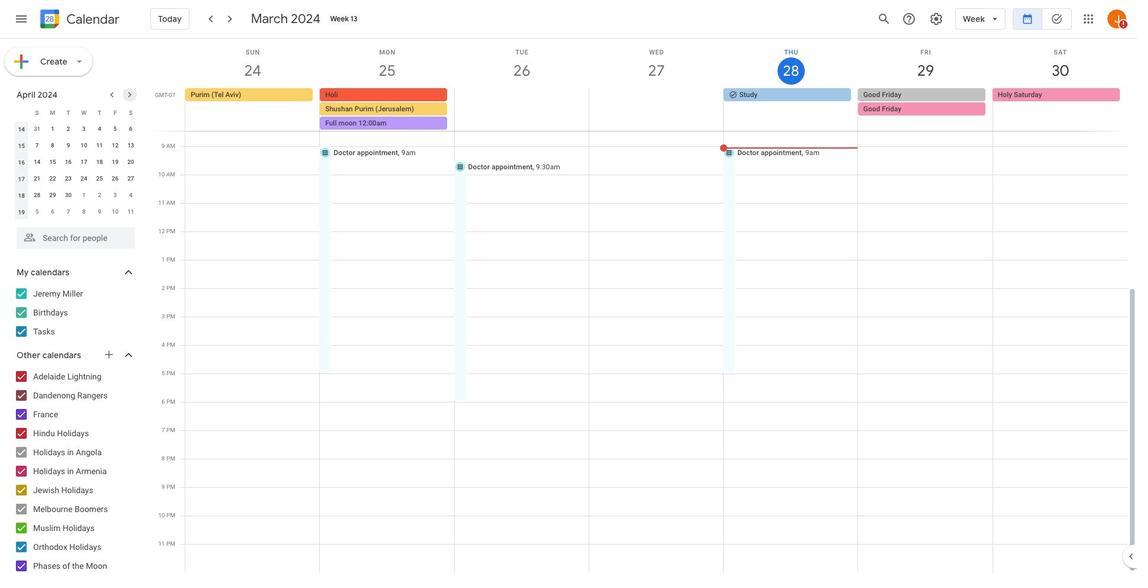 Task type: locate. For each thing, give the bounding box(es) containing it.
13 element
[[124, 139, 138, 153]]

row
[[180, 88, 1137, 131], [14, 104, 139, 121], [14, 121, 139, 137], [14, 137, 139, 154], [14, 154, 139, 171], [14, 171, 139, 187], [14, 187, 139, 204], [14, 204, 139, 220]]

26 element
[[108, 172, 122, 186]]

grid
[[152, 38, 1137, 573]]

14 element
[[30, 155, 44, 169]]

column header
[[14, 104, 29, 121]]

heading
[[64, 12, 120, 26]]

march 31 element
[[30, 122, 44, 136]]

column header inside april 2024 grid
[[14, 104, 29, 121]]

april 2024 grid
[[11, 104, 139, 220]]

5 element
[[108, 122, 122, 136]]

may 5 element
[[30, 205, 44, 219]]

11 element
[[92, 139, 107, 153]]

6 element
[[124, 122, 138, 136]]

may 2 element
[[92, 188, 107, 203]]

add other calendars image
[[103, 349, 115, 361]]

16 element
[[61, 155, 75, 169]]

may 7 element
[[61, 205, 75, 219]]

20 element
[[124, 155, 138, 169]]

cell
[[320, 88, 455, 131], [454, 88, 589, 131], [589, 88, 724, 131], [858, 88, 993, 131]]

None search field
[[0, 223, 147, 249]]

9 element
[[61, 139, 75, 153]]

may 9 element
[[92, 205, 107, 219]]

my calendars list
[[2, 284, 147, 341]]

row group
[[14, 121, 139, 220]]

22 element
[[46, 172, 60, 186]]

may 11 element
[[124, 205, 138, 219]]

18 element
[[92, 155, 107, 169]]

7 element
[[30, 139, 44, 153]]

23 element
[[61, 172, 75, 186]]

21 element
[[30, 172, 44, 186]]

main drawer image
[[14, 12, 28, 26]]

8 element
[[46, 139, 60, 153]]

heading inside calendar element
[[64, 12, 120, 26]]

may 10 element
[[108, 205, 122, 219]]

17 element
[[77, 155, 91, 169]]

1 cell from the left
[[320, 88, 455, 131]]



Task type: describe. For each thing, give the bounding box(es) containing it.
15 element
[[46, 155, 60, 169]]

row group inside april 2024 grid
[[14, 121, 139, 220]]

may 1 element
[[77, 188, 91, 203]]

25 element
[[92, 172, 107, 186]]

19 element
[[108, 155, 122, 169]]

2 cell from the left
[[454, 88, 589, 131]]

12 element
[[108, 139, 122, 153]]

29 element
[[46, 188, 60, 203]]

other calendars list
[[2, 367, 147, 573]]

24 element
[[77, 172, 91, 186]]

may 8 element
[[77, 205, 91, 219]]

28 element
[[30, 188, 44, 203]]

4 element
[[92, 122, 107, 136]]

10 element
[[77, 139, 91, 153]]

calendar element
[[38, 7, 120, 33]]

27 element
[[124, 172, 138, 186]]

may 4 element
[[124, 188, 138, 203]]

may 6 element
[[46, 205, 60, 219]]

3 element
[[77, 122, 91, 136]]

settings menu image
[[929, 12, 944, 26]]

4 cell from the left
[[858, 88, 993, 131]]

1 element
[[46, 122, 60, 136]]

may 3 element
[[108, 188, 122, 203]]

Search for people text field
[[24, 227, 128, 249]]

30 element
[[61, 188, 75, 203]]

2 element
[[61, 122, 75, 136]]

3 cell from the left
[[589, 88, 724, 131]]



Task type: vqa. For each thing, say whether or not it's contained in the screenshot.
15 within Sun 15
no



